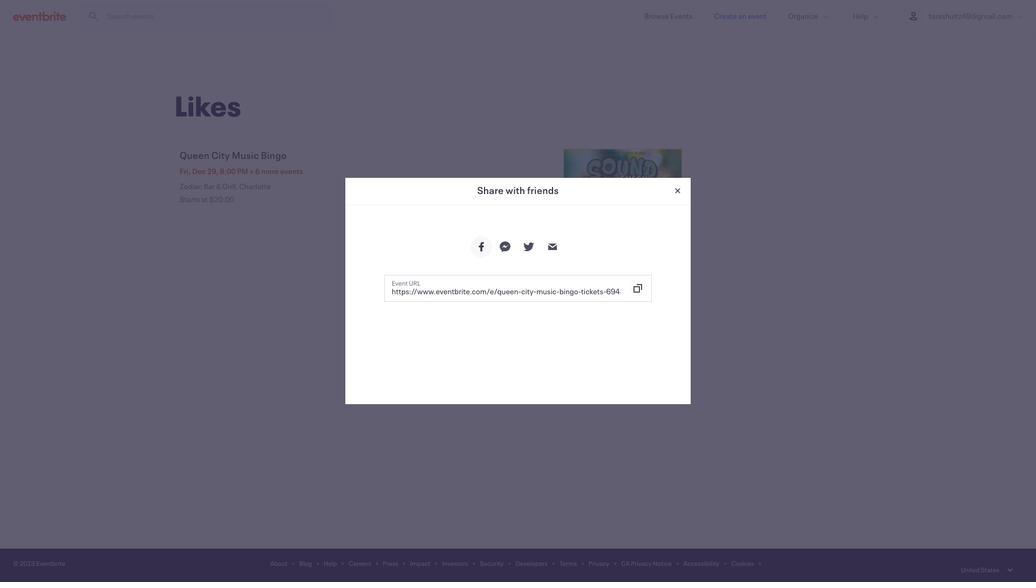 Task type: describe. For each thing, give the bounding box(es) containing it.
events
[[670, 11, 693, 21]]

press link
[[383, 560, 398, 568]]

browse events link
[[634, 0, 703, 32]]

+
[[249, 166, 254, 176]]

likes
[[175, 87, 242, 124]]

accessibility link
[[684, 560, 720, 568]]

ca
[[621, 560, 630, 568]]

more
[[261, 166, 279, 176]]

charlotte
[[239, 181, 271, 192]]

blog link
[[299, 560, 312, 568]]

create an event link
[[703, 0, 777, 32]]

starts
[[180, 194, 200, 205]]

organize link
[[777, 0, 842, 32]]

bingo
[[261, 149, 287, 162]]

1 privacy from the left
[[589, 560, 609, 568]]

queen city music bingo fri, dec 29, 8:00 pm + 6 more events zodiac bar & grill, charlotte starts at $20.00
[[180, 149, 303, 205]]

fri,
[[180, 166, 191, 176]]

0 horizontal spatial help
[[324, 560, 337, 568]]

careers
[[349, 560, 371, 568]]

none text field inside share with friends alert dialog
[[385, 276, 627, 301]]

share with friends alert dialog
[[0, 0, 1036, 583]]

events
[[280, 166, 303, 176]]

29,
[[207, 166, 218, 176]]

accessibility
[[684, 560, 720, 568]]

event
[[748, 11, 767, 21]]

developers
[[516, 560, 548, 568]]

organize
[[788, 11, 818, 21]]

1 vertical spatial help link
[[324, 560, 337, 568]]

ca privacy notice link
[[621, 560, 672, 568]]

about link
[[270, 560, 288, 568]]

friends
[[527, 184, 559, 197]]



Task type: vqa. For each thing, say whether or not it's contained in the screenshot.
the left 3
no



Task type: locate. For each thing, give the bounding box(es) containing it.
states
[[981, 566, 1000, 575]]

with
[[506, 184, 525, 197]]

grill,
[[222, 181, 238, 192]]

tarashultz49@gmail.com
[[929, 11, 1013, 21]]

browse events
[[645, 11, 693, 21]]

press
[[383, 560, 398, 568]]

music
[[232, 149, 259, 162]]

eventbrite image
[[13, 11, 66, 21]]

at
[[201, 194, 208, 205]]

careers link
[[349, 560, 371, 568]]

6
[[255, 166, 260, 176]]

zodiac
[[180, 181, 202, 192]]

terms
[[560, 560, 577, 568]]

privacy link
[[589, 560, 609, 568]]

an
[[738, 11, 747, 21]]

0 horizontal spatial privacy
[[589, 560, 609, 568]]

1 horizontal spatial help
[[853, 11, 868, 21]]

cookies
[[731, 560, 754, 568]]

bar
[[204, 181, 215, 192]]

investors link
[[442, 560, 468, 568]]

eventbrite
[[36, 560, 66, 568]]

help link
[[842, 0, 892, 32], [324, 560, 337, 568]]

security
[[480, 560, 504, 568]]

impact link
[[410, 560, 430, 568]]

None text field
[[385, 276, 627, 301]]

blog
[[299, 560, 312, 568]]

1 horizontal spatial help link
[[842, 0, 892, 32]]

cookies link
[[731, 560, 754, 568]]

create
[[714, 11, 737, 21]]

help
[[853, 11, 868, 21], [324, 560, 337, 568]]

0 vertical spatial help link
[[842, 0, 892, 32]]

share
[[477, 184, 504, 197]]

2 privacy from the left
[[631, 560, 652, 568]]

© 2023 eventbrite
[[13, 560, 66, 568]]

0 vertical spatial help
[[853, 11, 868, 21]]

privacy left ca
[[589, 560, 609, 568]]

0 horizontal spatial help link
[[324, 560, 337, 568]]

©
[[13, 560, 18, 568]]

share with friends
[[477, 184, 559, 197]]

investors
[[442, 560, 468, 568]]

create an event
[[714, 11, 767, 21]]

queen city music bingo link
[[180, 149, 555, 162]]

browse
[[645, 11, 669, 21]]

ca privacy notice
[[621, 560, 672, 568]]

about
[[270, 560, 288, 568]]

developers link
[[516, 560, 548, 568]]

&
[[216, 181, 221, 192]]

security link
[[480, 560, 504, 568]]

2023
[[19, 560, 35, 568]]

city
[[211, 149, 230, 162]]

tarashultz49@gmail.com link
[[892, 0, 1036, 32]]

help right organize link
[[853, 11, 868, 21]]

united
[[961, 566, 980, 575]]

privacy
[[589, 560, 609, 568], [631, 560, 652, 568]]

impact
[[410, 560, 430, 568]]

8:00
[[220, 166, 236, 176]]

1 horizontal spatial privacy
[[631, 560, 652, 568]]

privacy right ca
[[631, 560, 652, 568]]

notice
[[653, 560, 672, 568]]

1 vertical spatial help
[[324, 560, 337, 568]]

queen
[[180, 149, 210, 162]]

$20.00
[[209, 194, 234, 205]]

help right blog
[[324, 560, 337, 568]]

terms link
[[560, 560, 577, 568]]

dec
[[192, 166, 206, 176]]

united states
[[961, 566, 1000, 575]]

pm
[[237, 166, 248, 176]]



